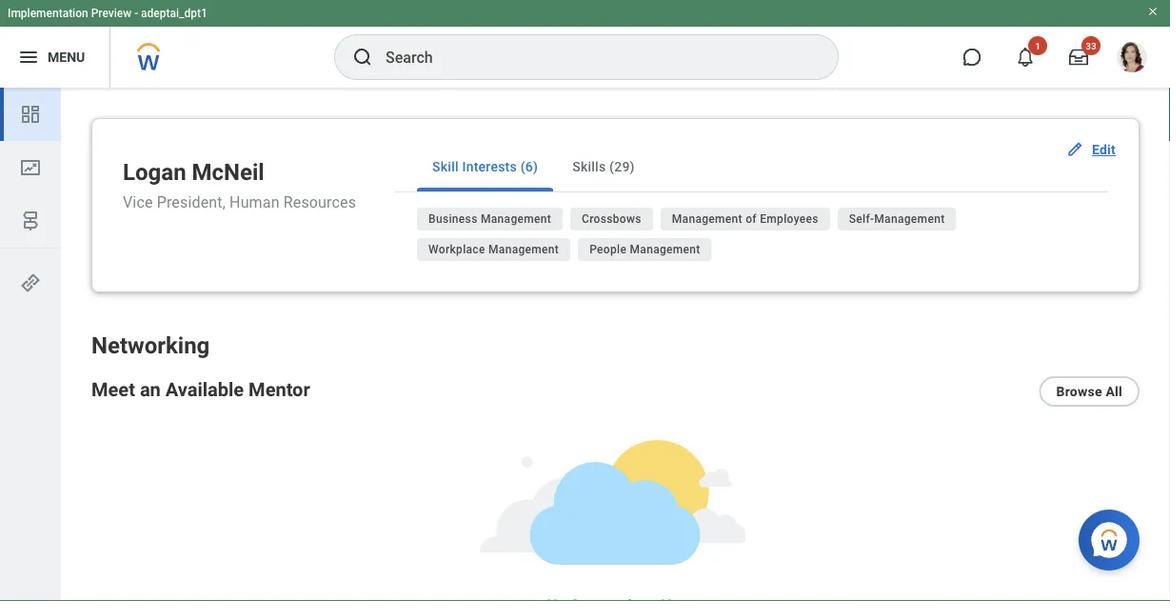Task type: describe. For each thing, give the bounding box(es) containing it.
president,
[[157, 193, 226, 211]]

management for business management
[[481, 212, 552, 226]]

mcneil
[[192, 159, 265, 186]]

people
[[590, 243, 627, 256]]

self-management
[[850, 212, 946, 226]]

preview
[[91, 7, 132, 20]]

edit
[[1093, 142, 1117, 157]]

browse all
[[1057, 384, 1123, 399]]

self-
[[850, 212, 875, 226]]

1
[[1036, 40, 1041, 51]]

skill
[[433, 159, 459, 174]]

-
[[134, 7, 138, 20]]

resources
[[284, 193, 356, 211]]

menu
[[48, 49, 85, 65]]

justify image
[[17, 46, 40, 69]]

timeline milestone image
[[19, 210, 42, 232]]

dashboard image
[[19, 103, 42, 126]]

skills (29) button
[[558, 142, 650, 191]]

browse all link
[[1040, 376, 1140, 407]]

search image
[[352, 46, 374, 69]]

implementation
[[8, 7, 88, 20]]

Search Workday  search field
[[386, 36, 799, 78]]

33
[[1086, 40, 1097, 51]]

logan
[[123, 159, 186, 186]]

employees
[[760, 212, 819, 226]]

an
[[140, 378, 161, 401]]

edit button
[[1058, 131, 1128, 169]]

people management
[[590, 243, 701, 256]]

onboarding home image
[[19, 156, 42, 179]]

(29)
[[610, 159, 635, 174]]

workplace management
[[429, 243, 559, 256]]

management for workplace management
[[489, 243, 559, 256]]

vice
[[123, 193, 153, 211]]

menu button
[[0, 27, 110, 88]]

business management
[[429, 212, 552, 226]]



Task type: locate. For each thing, give the bounding box(es) containing it.
skill interests (6)
[[433, 159, 538, 174]]

tab list containing skill interests (6)
[[395, 142, 1109, 192]]

meet
[[91, 378, 135, 401]]

of
[[746, 212, 757, 226]]

edit image
[[1066, 140, 1085, 159]]

link image
[[19, 272, 42, 294]]

adeptai_dpt1
[[141, 7, 208, 20]]

notifications element
[[1127, 38, 1142, 53]]

management for self-management
[[875, 212, 946, 226]]

inbox large image
[[1070, 48, 1089, 67]]

workplace
[[429, 243, 486, 256]]

implementation preview -   adeptai_dpt1
[[8, 7, 208, 20]]

management
[[481, 212, 552, 226], [672, 212, 743, 226], [875, 212, 946, 226], [489, 243, 559, 256], [630, 243, 701, 256]]

interests
[[463, 159, 517, 174]]

close environment banner image
[[1148, 6, 1159, 17]]

skills (29)
[[573, 159, 635, 174]]

human
[[230, 193, 280, 211]]

browse
[[1057, 384, 1103, 399]]

skill interests (6) button
[[417, 142, 554, 191]]

profile logan mcneil image
[[1118, 42, 1148, 76]]

mentor
[[249, 378, 310, 401]]

management of employees
[[672, 212, 819, 226]]

all
[[1106, 384, 1123, 399]]

crossbows
[[582, 212, 642, 226]]

(6)
[[521, 159, 538, 174]]

logan mcneil vice president, human resources
[[123, 159, 356, 211]]

meet an available mentor
[[91, 378, 310, 401]]

list
[[0, 88, 61, 248]]

skills
[[573, 159, 606, 174]]

menu banner
[[0, 0, 1171, 88]]

available
[[166, 378, 244, 401]]

management for people management
[[630, 243, 701, 256]]

networking
[[91, 332, 210, 359]]

business
[[429, 212, 478, 226]]

33 button
[[1058, 36, 1101, 78]]

notifications large image
[[1017, 48, 1036, 67]]

tab list
[[395, 142, 1109, 192]]

1 button
[[1005, 36, 1048, 78]]



Task type: vqa. For each thing, say whether or not it's contained in the screenshot.
this
no



